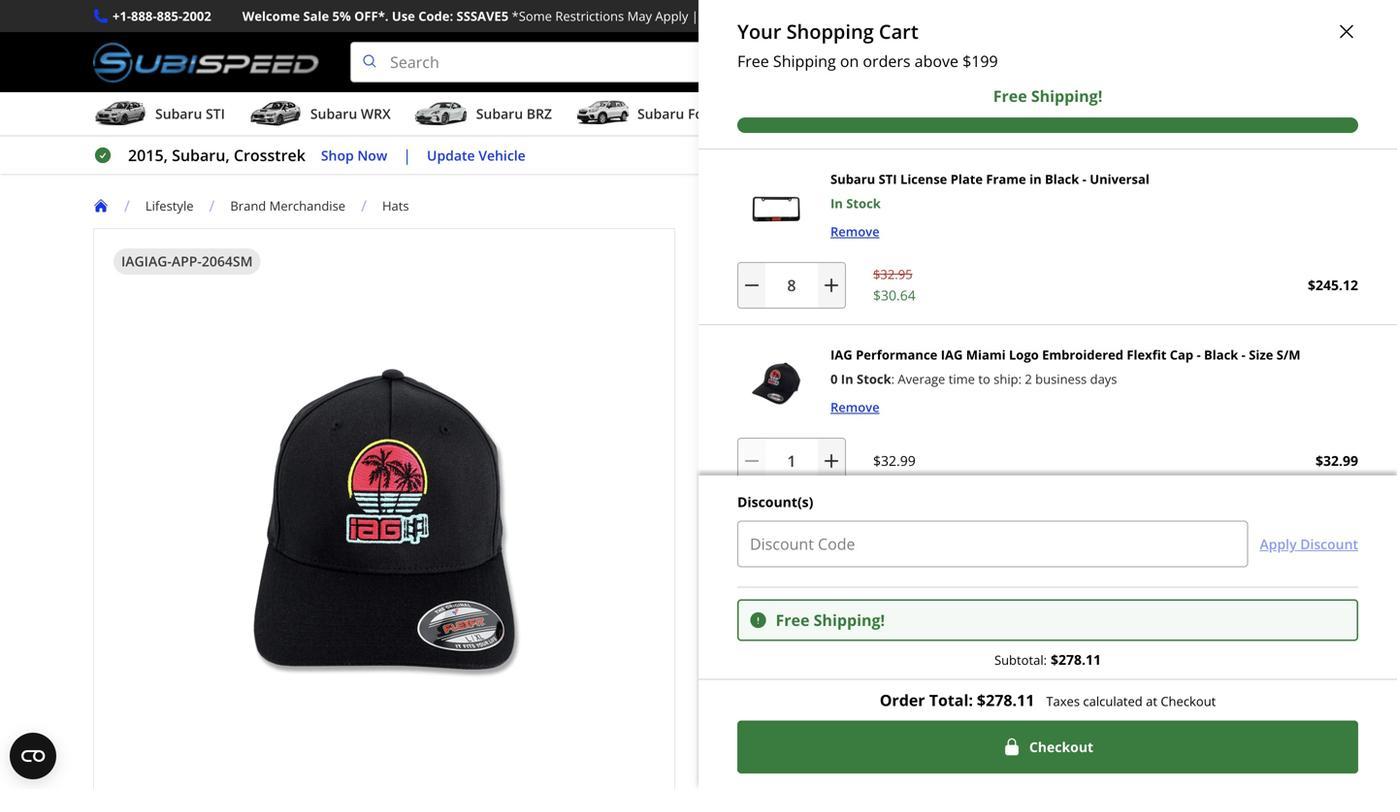 Task type: vqa. For each thing, say whether or not it's contained in the screenshot.
Size corresponding to IAG Performance IAG Miami Logo Embroidered Flexfit Cap - Black - Size S/M 0 In Stock : Average time to ship: 2 business days
yes



Task type: locate. For each thing, give the bounding box(es) containing it.
2 empty star image from the left
[[775, 300, 792, 317]]

empty star image
[[724, 300, 741, 317], [775, 300, 792, 317]]

remove button right 4
[[831, 397, 880, 418]]

orders inside the free shipping on orders above $ 199 free shipping!
[[863, 50, 911, 71]]

1 vertical spatial embroidered
[[1043, 346, 1124, 364]]

flexfit inside iag performance iag miami logo embroidered flexfit cap - black - size s/m 0 in stock : average time to ship: 2 business days
[[1127, 346, 1167, 364]]

cart right added
[[1037, 513, 1065, 532]]

ship: inside iag performance iag miami logo embroidered flexfit cap - black - size s/m 0 in stock : average time to ship: 2 business days
[[994, 370, 1022, 388]]

0 vertical spatial black
[[1045, 170, 1080, 188]]

time up added
[[980, 448, 1013, 469]]

/ left brand
[[209, 195, 215, 216]]

cap for iag performance iag miami logo embroidered flexfit cap - black - size s/m
[[1213, 231, 1248, 257]]

1 vertical spatial universal
[[740, 710, 801, 729]]

logo inside iag performance iag miami logo embroidered flexfit cap - black - size s/m 0 in stock : average time to ship: 2 business days
[[1009, 346, 1039, 364]]

embroidered inside iag performance iag miami logo embroidered flexfit cap - black - size s/m
[[1023, 231, 1145, 257]]

0 horizontal spatial cap
[[1170, 346, 1194, 364]]

0 inside iag performance iag miami logo embroidered flexfit cap - black - size s/m 0 in stock : average time to ship: 2 business days
[[831, 370, 838, 388]]

black inside iag performance iag miami logo embroidered flexfit cap - black - size s/m 0 in stock : average time to ship: 2 business days
[[1205, 346, 1239, 364]]

subtotal:
[[995, 651, 1047, 669]]

1 horizontal spatial guarantee
[[1161, 580, 1228, 598]]

4
[[819, 387, 828, 408]]

1 horizontal spatial empty star image
[[775, 300, 792, 317]]

0 vertical spatial days
[[1091, 370, 1118, 388]]

0 vertical spatial remove
[[831, 223, 880, 240]]

/ left hats
[[361, 195, 367, 216]]

price match guarantee up to 110%
[[740, 580, 949, 598]]

0 vertical spatial cap
[[1213, 231, 1248, 257]]

guarantee right satisfaction
[[1161, 580, 1228, 598]]

1 vertical spatial remove
[[831, 398, 880, 416]]

orders for on
[[863, 50, 911, 71]]

sti
[[879, 170, 898, 188]]

to up added to cart
[[1017, 448, 1032, 469]]

1 vertical spatial days
[[1155, 448, 1188, 469]]

0 horizontal spatial ship:
[[994, 370, 1022, 388]]

to
[[979, 370, 991, 388], [1017, 448, 1032, 469], [1020, 513, 1033, 532], [900, 580, 913, 598]]

1 vertical spatial performance
[[856, 346, 938, 364]]

average inside iag performance iag miami logo embroidered flexfit cap - black - size s/m 0 in stock : average time to ship: 2 business days
[[898, 370, 946, 388]]

plate
[[951, 170, 983, 188]]

stock down subaru
[[847, 195, 881, 212]]

0 vertical spatial in
[[831, 195, 843, 212]]

1 vertical spatial miami
[[967, 346, 1006, 364]]

use
[[392, 7, 415, 25]]

2 / from the left
[[209, 195, 215, 216]]

0 vertical spatial universal
[[1090, 170, 1150, 188]]

1 vertical spatial shipping
[[774, 50, 836, 71]]

in right increment image
[[848, 448, 863, 469]]

0 horizontal spatial 2
[[1025, 370, 1033, 388]]

size for iag performance iag miami logo embroidered flexfit cap - black - size s/m
[[773, 263, 810, 289]]

0 vertical spatial miami
[[909, 231, 968, 257]]

2 horizontal spatial /
[[361, 195, 367, 216]]

average right stock:
[[918, 448, 976, 469]]

restrictions
[[556, 7, 624, 25]]

subaru sti license plate frame in black - universal in stock
[[831, 170, 1150, 212]]

$278.11
[[1051, 650, 1102, 669], [977, 689, 1035, 710]]

1 vertical spatial ship:
[[1036, 448, 1070, 469]]

match
[[773, 580, 810, 598]]

1 horizontal spatial black
[[1045, 170, 1080, 188]]

1 horizontal spatial universal
[[1090, 170, 1150, 188]]

welcome sale 5% off*. use code: sssave5 *some restrictions may apply | free shipping on orders over $199
[[242, 7, 921, 25]]

free
[[896, 387, 926, 408]]

remove right 4
[[831, 398, 880, 416]]

1 horizontal spatial s/m
[[1277, 346, 1301, 364]]

flexfit inside iag performance iag miami logo embroidered flexfit cap - black - size s/m
[[1150, 231, 1207, 257]]

free
[[702, 7, 730, 25], [738, 50, 770, 71], [994, 85, 1028, 106], [776, 610, 810, 630], [740, 613, 767, 631]]

free shipping!
[[776, 610, 885, 630]]

full
[[755, 387, 777, 408]]

performance up the order
[[858, 667, 939, 684]]

in right 4
[[841, 370, 854, 388]]

free down your
[[738, 50, 770, 71]]

0 vertical spatial 0
[[831, 370, 838, 388]]

Discount Code field
[[738, 521, 1249, 567]]

miami up installments
[[967, 346, 1006, 364]]

shipping inside the free shipping on orders above $ 199 free shipping!
[[774, 50, 836, 71]]

performance up increment icon
[[745, 231, 866, 257]]

1 horizontal spatial $199
[[925, 613, 954, 631]]

free down "match"
[[776, 610, 810, 630]]

cap inside iag performance iag miami logo embroidered flexfit cap - black - size s/m 0 in stock : average time to ship: 2 business days
[[1170, 346, 1194, 364]]

your shopping cart
[[738, 18, 919, 45]]

shipping down your shopping cart
[[774, 50, 836, 71]]

cart for your shopping cart
[[879, 18, 919, 45]]

0 vertical spatial size
[[773, 263, 810, 289]]

cap inside iag performance iag miami logo embroidered flexfit cap - black - size s/m
[[1213, 231, 1248, 257]]

1 horizontal spatial on
[[832, 613, 850, 631]]

0 vertical spatial on
[[791, 7, 809, 25]]

time right free
[[949, 370, 976, 388]]

0 vertical spatial s/m
[[815, 263, 851, 289]]

average right :
[[898, 370, 946, 388]]

0 vertical spatial embroidered
[[1023, 231, 1145, 257]]

/ for hats
[[361, 195, 367, 216]]

stock
[[847, 195, 881, 212], [857, 370, 892, 388]]

1 horizontal spatial /
[[209, 195, 215, 216]]

2 horizontal spatial $32.99
[[1316, 451, 1359, 470]]

checkout down purchase
[[1030, 737, 1094, 756]]

2 down "iag performance iag miami logo embroidered flexfit cap - black - size s/m" link
[[1025, 370, 1033, 388]]

performance for iag performance iag miami logo embroidered flexfit cap - black - size s/m 0 in stock : average time to ship: 2 business days
[[856, 346, 938, 364]]

frame
[[987, 170, 1027, 188]]

$278.11 up taxes
[[1051, 650, 1102, 669]]

2 horizontal spatial in
[[1030, 170, 1042, 188]]

miami up $32.95
[[909, 231, 968, 257]]

at
[[1147, 692, 1158, 710]]

0 horizontal spatial checkout
[[1030, 737, 1094, 756]]

write a review
[[792, 300, 875, 317]]

1 vertical spatial on
[[832, 613, 850, 631]]

order
[[880, 689, 926, 710]]

2
[[1025, 370, 1033, 388], [1074, 448, 1083, 469]]

$278.11 down subtotal:
[[977, 689, 1035, 710]]

-
[[1083, 170, 1087, 188], [1253, 231, 1259, 257], [762, 263, 768, 289], [1197, 346, 1201, 364], [1242, 346, 1246, 364], [836, 710, 840, 729]]

0 horizontal spatial guarantee
[[813, 580, 877, 598]]

free for free shipping! on orders over $199
[[740, 613, 767, 631]]

in
[[1030, 170, 1042, 188], [737, 387, 751, 408], [801, 387, 815, 408]]

2 remove from the top
[[831, 398, 880, 416]]

1 horizontal spatial days
[[1155, 448, 1188, 469]]

logo inside iag performance iag miami logo embroidered flexfit cap - black - size s/m
[[973, 231, 1018, 257]]

flexfit
[[1150, 231, 1207, 257], [1127, 346, 1167, 364]]

0 vertical spatial logo
[[973, 231, 1018, 257]]

remove button down subaru
[[831, 221, 880, 242]]

0 horizontal spatial universal
[[740, 710, 801, 729]]

0 horizontal spatial size
[[773, 263, 810, 289]]

1 vertical spatial logo
[[1009, 346, 1039, 364]]

orders
[[863, 50, 911, 71], [853, 613, 892, 631]]

taxes
[[1047, 692, 1080, 710]]

time
[[949, 370, 976, 388], [980, 448, 1013, 469]]

cap
[[1213, 231, 1248, 257], [1170, 346, 1194, 364]]

0 vertical spatial orders
[[863, 50, 911, 71]]

None number field
[[738, 262, 846, 309], [738, 438, 846, 484], [738, 262, 846, 309], [738, 438, 846, 484]]

1 vertical spatial checkout
[[1030, 737, 1094, 756]]

1 vertical spatial remove button
[[831, 397, 880, 418]]

iag performance iag miami logo embroidered flexfit cap - black - size s/m link
[[831, 346, 1301, 364]]

embroidered
[[1023, 231, 1145, 257], [1043, 346, 1124, 364]]

1 vertical spatial flexfit
[[1127, 346, 1167, 364]]

ship: up added to cart
[[1036, 448, 1070, 469]]

your
[[738, 18, 782, 45]]

*some
[[512, 7, 552, 25]]

3 / from the left
[[361, 195, 367, 216]]

2 vertical spatial performance
[[858, 667, 939, 684]]

guarantee
[[813, 580, 877, 598], [1161, 580, 1228, 598]]

1 vertical spatial cart
[[1037, 513, 1065, 532]]

orders right on
[[863, 50, 911, 71]]

2002
[[182, 7, 211, 25]]

free for free shipping on orders above $ 199 free shipping!
[[738, 50, 770, 71]]

2 horizontal spatial black
[[1205, 346, 1239, 364]]

110%
[[916, 580, 949, 598]]

over
[[859, 7, 889, 25]]

free shipping on orders above $ 199 free shipping!
[[738, 50, 1103, 106]]

to right up
[[900, 580, 913, 598]]

empty star image left write
[[724, 300, 741, 317]]

cart inside button
[[1037, 513, 1065, 532]]

0 vertical spatial 2
[[1025, 370, 1033, 388]]

flexfit for iag performance iag miami logo embroidered flexfit cap - black - size s/m 0 in stock : average time to ship: 2 business days
[[1127, 346, 1167, 364]]

decrement image
[[743, 451, 762, 471]]

1 remove button from the top
[[831, 221, 880, 242]]

0 vertical spatial $278.11
[[1051, 650, 1102, 669]]

to right added
[[1020, 513, 1033, 532]]

free down price
[[740, 613, 767, 631]]

/
[[124, 195, 130, 216], [209, 195, 215, 216], [361, 195, 367, 216]]

0 horizontal spatial days
[[1091, 370, 1118, 388]]

calculated
[[1084, 692, 1143, 710]]

0 horizontal spatial empty star image
[[724, 300, 741, 317]]

in left full
[[737, 387, 751, 408]]

empty star image
[[741, 300, 758, 317], [758, 300, 775, 317]]

0 vertical spatial cart
[[879, 18, 919, 45]]

0 horizontal spatial time
[[949, 370, 976, 388]]

1 vertical spatial 2
[[1074, 448, 1083, 469]]

remove button for $32.99
[[831, 397, 880, 418]]

performance inside iag performance iag miami logo embroidered flexfit cap - black - size s/m
[[745, 231, 866, 257]]

1 vertical spatial orders
[[853, 613, 892, 631]]

performance for iag performance iag miami logo embroidered flexfit cap - black - size s/m
[[745, 231, 866, 257]]

business
[[1036, 370, 1087, 388], [1087, 448, 1151, 469]]

in inside iag performance iag miami logo embroidered flexfit cap - black - size s/m 0 in stock : average time to ship: 2 business days
[[841, 370, 854, 388]]

1 vertical spatial average
[[918, 448, 976, 469]]

0 horizontal spatial /
[[124, 195, 130, 216]]

cart up above
[[879, 18, 919, 45]]

on
[[791, 7, 809, 25], [832, 613, 850, 631]]

+1-888-885-2002 link
[[113, 6, 211, 26]]

2 remove button from the top
[[831, 397, 880, 418]]

black inside iag performance iag miami logo embroidered flexfit cap - black - size s/m
[[707, 263, 757, 289]]

0 vertical spatial remove button
[[831, 221, 880, 242]]

installments
[[930, 387, 1023, 408]]

1 horizontal spatial ship:
[[1036, 448, 1070, 469]]

1 guarantee from the left
[[813, 580, 877, 598]]

in left 4
[[801, 387, 815, 408]]

1 horizontal spatial cap
[[1213, 231, 1248, 257]]

/ left lifestyle
[[124, 195, 130, 216]]

1 empty star image from the left
[[724, 300, 741, 317]]

1 horizontal spatial size
[[1250, 346, 1274, 364]]

30 day satisfaction guarantee
[[1043, 580, 1228, 598]]

performance inside authorized dealer of iag performance
[[858, 667, 939, 684]]

s/m inside iag performance iag miami logo embroidered flexfit cap - black - size s/m 0 in stock : average time to ship: 2 business days
[[1277, 346, 1301, 364]]

stock left free
[[857, 370, 892, 388]]

0 vertical spatial business
[[1036, 370, 1087, 388]]

1 horizontal spatial 2
[[1074, 448, 1083, 469]]

0 vertical spatial flexfit
[[1150, 231, 1207, 257]]

remove for $32.99
[[831, 398, 880, 416]]

iagiag-
[[121, 252, 172, 270]]

2 down iag performance iag miami logo embroidered flexfit cap - black - size s/m 0 in stock : average time to ship: 2 business days
[[1074, 448, 1083, 469]]

on left orders
[[791, 7, 809, 25]]

2 empty star image from the left
[[758, 300, 775, 317]]

$199
[[892, 7, 921, 25], [925, 613, 954, 631]]

ship: down "iag performance iag miami logo embroidered flexfit cap - black - size s/m" link
[[994, 370, 1022, 388]]

authorized
[[707, 666, 771, 684]]

performance
[[745, 231, 866, 257], [856, 346, 938, 364], [858, 667, 939, 684]]

1 vertical spatial s/m
[[1277, 346, 1301, 364]]

to right free
[[979, 370, 991, 388]]

increment image
[[822, 451, 842, 471]]

0 horizontal spatial black
[[707, 263, 757, 289]]

in down subaru
[[831, 195, 843, 212]]

days
[[1091, 370, 1118, 388], [1155, 448, 1188, 469]]

1 remove from the top
[[831, 223, 880, 240]]

0 right 4
[[831, 370, 838, 388]]

in inside subaru sti license plate frame in black - universal in stock
[[831, 195, 843, 212]]

1 vertical spatial cap
[[1170, 346, 1194, 364]]

performance inside iag performance iag miami logo embroidered flexfit cap - black - size s/m 0 in stock : average time to ship: 2 business days
[[856, 346, 938, 364]]

open widget image
[[10, 733, 56, 779]]

0 vertical spatial stock
[[847, 195, 881, 212]]

checkout right at
[[1161, 692, 1217, 710]]

performance up :
[[856, 346, 938, 364]]

1 vertical spatial size
[[1250, 346, 1274, 364]]

shipping
[[733, 7, 787, 25], [774, 50, 836, 71]]

0 horizontal spatial s/m
[[815, 263, 851, 289]]

decrement image
[[743, 276, 762, 295]]

iag
[[707, 231, 740, 257], [871, 231, 904, 257], [831, 346, 853, 364], [941, 346, 963, 364], [832, 667, 854, 684]]

s/m inside iag performance iag miami logo embroidered flexfit cap - black - size s/m
[[815, 263, 851, 289]]

remove down subaru
[[831, 223, 880, 240]]

0 vertical spatial performance
[[745, 231, 866, 257]]

business inside iag performance iag miami logo embroidered flexfit cap - black - size s/m 0 in stock : average time to ship: 2 business days
[[1036, 370, 1087, 388]]

black for iag performance iag miami logo embroidered flexfit cap - black - size s/m 0 in stock : average time to ship: 2 business days
[[1205, 346, 1239, 364]]

miami
[[909, 231, 968, 257], [967, 346, 1006, 364]]

embroidered inside iag performance iag miami logo embroidered flexfit cap - black - size s/m 0 in stock : average time to ship: 2 business days
[[1043, 346, 1124, 364]]

cap for iag performance iag miami logo embroidered flexfit cap - black - size s/m 0 in stock : average time to ship: 2 business days
[[1170, 346, 1194, 364]]

1 vertical spatial stock
[[857, 370, 892, 388]]

miami for iag performance iag miami logo embroidered flexfit cap - black - size s/m
[[909, 231, 968, 257]]

remove for $245.12
[[831, 223, 880, 240]]

shipping up the search input field
[[733, 7, 787, 25]]

iag inside authorized dealer of iag performance
[[832, 667, 854, 684]]

0 horizontal spatial $199
[[892, 7, 921, 25]]

on down price match guarantee up to 110%
[[832, 613, 850, 631]]

sale
[[303, 7, 329, 25]]

size inside iag performance iag miami logo embroidered flexfit cap - black - size s/m
[[773, 263, 810, 289]]

1 vertical spatial $199
[[925, 613, 954, 631]]

1 vertical spatial $278.11
[[977, 689, 1035, 710]]

search input field
[[351, 42, 1184, 83]]

logo up installments
[[1009, 346, 1039, 364]]

0 horizontal spatial $32.99
[[707, 335, 804, 377]]

2 vertical spatial black
[[1205, 346, 1239, 364]]

miami inside iag performance iag miami logo embroidered flexfit cap - black - size s/m 0 in stock : average time to ship: 2 business days
[[967, 346, 1006, 364]]

orders left over
[[853, 613, 892, 631]]

$245.12
[[1308, 276, 1359, 294]]

1 empty star image from the left
[[741, 300, 758, 317]]

/ for lifestyle
[[124, 195, 130, 216]]

iag miami logo hat - iagiag-app-2064sm, image
[[738, 345, 815, 422]]

0 vertical spatial time
[[949, 370, 976, 388]]

iagiag-app-2064sm
[[121, 252, 253, 270]]

$32.99
[[707, 335, 804, 377], [874, 451, 916, 470], [1316, 451, 1359, 470]]

apply
[[656, 7, 689, 25]]

subispeed image
[[738, 169, 815, 247]]

empty star image left a
[[775, 300, 792, 317]]

write
[[792, 300, 823, 317]]

1 / from the left
[[124, 195, 130, 216]]

0 left stock:
[[835, 448, 844, 469]]

shipping! for free shipping! on orders over $199
[[771, 613, 828, 631]]

in right frame
[[1030, 170, 1042, 188]]

ship:
[[994, 370, 1022, 388], [1036, 448, 1070, 469]]

2 vertical spatial in
[[848, 448, 863, 469]]

stock inside iag performance iag miami logo embroidered flexfit cap - black - size s/m 0 in stock : average time to ship: 2 business days
[[857, 370, 892, 388]]

cart inside dialog
[[879, 18, 919, 45]]

stock inside subaru sti license plate frame in black - universal in stock
[[847, 195, 881, 212]]

1 vertical spatial time
[[980, 448, 1013, 469]]

1 horizontal spatial cart
[[1037, 513, 1065, 532]]

0 vertical spatial ship:
[[994, 370, 1022, 388]]

1 horizontal spatial checkout
[[1161, 692, 1217, 710]]

1 horizontal spatial $278.11
[[1051, 650, 1102, 669]]

0 horizontal spatial $278.11
[[977, 689, 1035, 710]]

size inside iag performance iag miami logo embroidered flexfit cap - black - size s/m 0 in stock : average time to ship: 2 business days
[[1250, 346, 1274, 364]]

0 vertical spatial average
[[898, 370, 946, 388]]

guarantee up free shipping! on orders over $199
[[813, 580, 877, 598]]

shipping!
[[1032, 85, 1103, 106], [814, 610, 885, 630], [771, 613, 828, 631]]

checkout inside button
[[1030, 737, 1094, 756]]

miami inside iag performance iag miami logo embroidered flexfit cap - black - size s/m
[[909, 231, 968, 257]]

1 vertical spatial in
[[841, 370, 854, 388]]

1 vertical spatial black
[[707, 263, 757, 289]]

brand merchandise link
[[230, 197, 361, 215], [230, 197, 346, 215]]

logo down subaru sti license plate frame in black - universal in stock in the top right of the page
[[973, 231, 1018, 257]]

0 horizontal spatial cart
[[879, 18, 919, 45]]

remove button for $245.12
[[831, 221, 880, 242]]

cart for added to cart
[[1037, 513, 1065, 532]]

purchase
[[1058, 710, 1116, 729]]



Task type: describe. For each thing, give the bounding box(es) containing it.
in full or in 4 interest-free installments
[[737, 387, 1023, 408]]

1 horizontal spatial time
[[980, 448, 1013, 469]]

:
[[892, 370, 895, 388]]

stock:
[[867, 448, 914, 469]]

1 horizontal spatial in
[[801, 387, 815, 408]]

+1-888-885-2002
[[113, 7, 211, 25]]

welcome
[[242, 7, 300, 25]]

30
[[1043, 580, 1057, 598]]

up
[[880, 580, 897, 598]]

orders for on
[[853, 613, 892, 631]]

before
[[1012, 710, 1054, 729]]

to inside button
[[1020, 513, 1033, 532]]

discount(s)
[[738, 492, 814, 511]]

size for iag performance iag miami logo embroidered flexfit cap - black - size s/m 0 in stock : average time to ship: 2 business days
[[1250, 346, 1274, 364]]

|
[[692, 7, 699, 25]]

above
[[915, 50, 959, 71]]

iag performance link
[[832, 665, 939, 686]]

on
[[840, 50, 859, 71]]

iag performance iag miami logo embroidered flexfit cap - black - size s/m 0 in stock : average time to ship: 2 business days
[[831, 346, 1301, 388]]

total:
[[930, 689, 974, 710]]

2 inside iag performance iag miami logo embroidered flexfit cap - black - size s/m 0 in stock : average time to ship: 2 business days
[[1025, 370, 1033, 388]]

verify
[[889, 710, 923, 729]]

time inside iag performance iag miami logo embroidered flexfit cap - black - size s/m 0 in stock : average time to ship: 2 business days
[[949, 370, 976, 388]]

days inside iag performance iag miami logo embroidered flexfit cap - black - size s/m 0 in stock : average time to ship: 2 business days
[[1091, 370, 1118, 388]]

free for free shipping!
[[776, 610, 810, 630]]

0 in stock: average time to ship: 2 business days
[[835, 448, 1188, 469]]

review
[[837, 300, 875, 317]]

code:
[[419, 7, 453, 25]]

lifestyle
[[145, 197, 194, 215]]

added to cart
[[974, 513, 1065, 532]]

brand merchandise
[[230, 197, 346, 215]]

shipping! for free shipping!
[[814, 610, 885, 630]]

subaru sti license plate frame in black - universal link
[[831, 170, 1150, 188]]

s/m for iag performance iag miami logo embroidered flexfit cap - black - size s/m
[[815, 263, 851, 289]]

/ for brand merchandise
[[209, 195, 215, 216]]

added to cart button
[[707, 500, 1305, 546]]

free down 199
[[994, 85, 1028, 106]]

authorized dealer of iag performance
[[707, 666, 939, 684]]

free shipping! on orders over $199
[[740, 613, 954, 631]]

write a review link
[[792, 300, 875, 317]]

0 horizontal spatial in
[[737, 387, 751, 408]]

5%
[[333, 7, 351, 25]]

license
[[901, 170, 948, 188]]

subaru
[[831, 170, 876, 188]]

off*.
[[354, 7, 389, 25]]

885-
[[157, 7, 183, 25]]

added
[[974, 513, 1016, 532]]

of
[[817, 666, 828, 684]]

logo for iag performance iag miami logo embroidered flexfit cap - black - size s/m
[[973, 231, 1018, 257]]

2064sm
[[202, 252, 253, 270]]

universal part - please verify compatibility before purchase
[[740, 710, 1116, 729]]

over
[[895, 613, 922, 631]]

checkout link
[[738, 720, 1359, 774]]

0 vertical spatial checkout
[[1161, 692, 1217, 710]]

199
[[972, 50, 999, 71]]

shipping! inside the free shipping on orders above $ 199 free shipping!
[[1032, 85, 1103, 106]]

orders
[[812, 7, 855, 25]]

in inside subaru sti license plate frame in black - universal in stock
[[1030, 170, 1042, 188]]

+1-
[[113, 7, 131, 25]]

interest-
[[832, 387, 896, 408]]

sssave5
[[457, 7, 509, 25]]

merchandise
[[269, 197, 346, 215]]

satisfaction
[[1088, 580, 1157, 598]]

day
[[1060, 580, 1084, 598]]

may
[[628, 7, 652, 25]]

1 vertical spatial business
[[1087, 448, 1151, 469]]

hats
[[382, 197, 409, 215]]

0 horizontal spatial on
[[791, 7, 809, 25]]

your shopping cart dialog
[[699, 0, 1398, 789]]

price
[[740, 580, 769, 598]]

compatibility
[[927, 710, 1009, 729]]

universal inside subaru sti license plate frame in black - universal in stock
[[1090, 170, 1150, 188]]

logo for iag performance iag miami logo embroidered flexfit cap - black - size s/m 0 in stock : average time to ship: 2 business days
[[1009, 346, 1039, 364]]

$32.95
[[874, 266, 913, 283]]

shopping
[[787, 18, 874, 45]]

$32.95 $30.64
[[874, 266, 916, 304]]

taxes calculated at checkout
[[1047, 692, 1217, 710]]

embroidered for iag performance iag miami logo embroidered flexfit cap - black - size s/m 0 in stock : average time to ship: 2 business days
[[1043, 346, 1124, 364]]

subtotal: $278.11
[[995, 650, 1102, 669]]

brand
[[230, 197, 266, 215]]

1 vertical spatial 0
[[835, 448, 844, 469]]

please
[[844, 710, 885, 729]]

or
[[782, 387, 797, 408]]

flexfit for iag performance iag miami logo embroidered flexfit cap - black - size s/m
[[1150, 231, 1207, 257]]

1 horizontal spatial $32.99
[[874, 451, 916, 470]]

free right |
[[702, 7, 730, 25]]

embroidered for iag performance iag miami logo embroidered flexfit cap - black - size s/m
[[1023, 231, 1145, 257]]

0 vertical spatial shipping
[[733, 7, 787, 25]]

s/m for iag performance iag miami logo embroidered flexfit cap - black - size s/m 0 in stock : average time to ship: 2 business days
[[1277, 346, 1301, 364]]

order total: $278.11
[[880, 689, 1035, 710]]

black for iag performance iag miami logo embroidered flexfit cap - black - size s/m
[[707, 263, 757, 289]]

part
[[805, 710, 832, 729]]

- inside subaru sti license plate frame in black - universal in stock
[[1083, 170, 1087, 188]]

checkout button
[[738, 720, 1359, 774]]

$30.64
[[874, 286, 916, 304]]

dealer
[[775, 666, 813, 684]]

increment image
[[822, 276, 842, 295]]

$
[[963, 50, 972, 71]]

888-
[[131, 7, 157, 25]]

miami for iag performance iag miami logo embroidered flexfit cap - black - size s/m 0 in stock : average time to ship: 2 business days
[[967, 346, 1006, 364]]

to inside iag performance iag miami logo embroidered flexfit cap - black - size s/m 0 in stock : average time to ship: 2 business days
[[979, 370, 991, 388]]

0 vertical spatial $199
[[892, 7, 921, 25]]

2 guarantee from the left
[[1161, 580, 1228, 598]]

app-
[[172, 252, 202, 270]]

a
[[826, 300, 833, 317]]

black inside subaru sti license plate frame in black - universal in stock
[[1045, 170, 1080, 188]]



